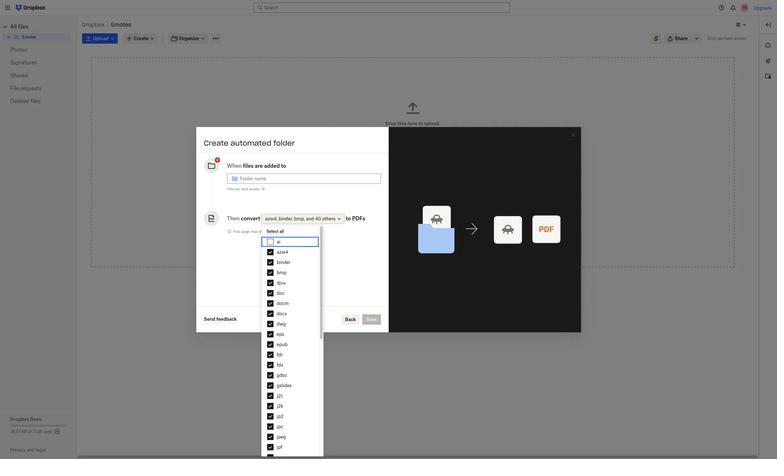 Task type: describe. For each thing, give the bounding box(es) containing it.
djvu
[[277, 280, 286, 285]]

larger
[[241, 230, 250, 233]]

select
[[267, 229, 279, 234]]

only inside create automated folder dialog
[[227, 187, 234, 191]]

dropbox logo - go to the homepage image
[[13, 3, 48, 13]]

from google drive button
[[360, 191, 466, 204]]

gslides checkbox item
[[261, 380, 319, 391]]

1 horizontal spatial emotes
[[111, 21, 131, 28]]

gslides
[[277, 383, 292, 388]]

azw4 checkbox item
[[261, 247, 319, 257]]

upload,
[[424, 121, 441, 126]]

dwg checkbox item
[[261, 319, 319, 329]]

file
[[10, 85, 19, 91]]

jpc
[[277, 424, 283, 429]]

azw4, binder, bmp, and 40 others
[[265, 216, 336, 221]]

j2c
[[277, 393, 283, 398]]

file requests link
[[10, 82, 67, 95]]

28.57
[[10, 429, 20, 434]]

google
[[401, 194, 417, 200]]

binder checkbox item
[[261, 257, 319, 268]]

files
[[233, 230, 240, 233]]

open pinned items image
[[764, 57, 772, 65]]

all files
[[10, 23, 28, 30]]

1 horizontal spatial only you have access
[[707, 36, 746, 41]]

privacy
[[10, 447, 25, 453]]

use
[[391, 128, 399, 133]]

files for all
[[18, 23, 28, 30]]

added inside more ways to add content element
[[415, 212, 429, 218]]

open details pane image
[[764, 21, 772, 29]]

0 vertical spatial from
[[413, 176, 424, 182]]

drive
[[418, 194, 429, 200]]

to pdfs
[[346, 215, 365, 221]]

files larger than 30mb will not be converted
[[233, 230, 301, 233]]

2 vertical spatial this
[[437, 230, 445, 236]]

gdoc
[[277, 372, 287, 378]]

more ways to add content element
[[358, 159, 468, 246]]

requests
[[20, 85, 41, 91]]

doc checkbox item
[[261, 288, 319, 298]]

0 vertical spatial you
[[717, 36, 724, 41]]

and inside dropdown button
[[306, 216, 314, 221]]

bmp,
[[294, 216, 305, 221]]

dropbox for dropbox / emotes
[[82, 21, 105, 28]]

content
[[424, 160, 441, 166]]

upgrade link
[[754, 5, 772, 10]]

basic
[[30, 416, 42, 422]]

used
[[43, 429, 52, 434]]

bmp checkbox item
[[261, 268, 319, 278]]

to left pdfs
[[346, 215, 351, 221]]

share and manage access to this folder
[[374, 230, 459, 236]]

files are added to
[[243, 162, 286, 169]]

binder,
[[279, 216, 293, 221]]

file requests
[[10, 85, 41, 91]]

more ways to add content
[[385, 160, 441, 166]]

djvu checkbox item
[[261, 278, 319, 288]]

eps
[[277, 331, 284, 337]]

others
[[322, 216, 336, 221]]

have inside create automated folder dialog
[[241, 187, 248, 191]]

or
[[386, 128, 390, 133]]

0 vertical spatial have
[[725, 36, 733, 41]]

of
[[28, 429, 32, 434]]

files for request
[[393, 212, 402, 218]]

create automated folder
[[204, 138, 295, 147]]

privacy and legal link
[[10, 447, 77, 453]]

dropbox / emotes
[[82, 21, 131, 28]]

azw4, binder, bmp, and 40 others button
[[261, 214, 345, 224]]

to up manage at bottom
[[403, 212, 408, 218]]

2
[[33, 429, 35, 434]]

j2k checkbox item
[[261, 401, 319, 411]]

to down request files to be added to this folder on the top of the page
[[432, 230, 436, 236]]

select all button
[[267, 229, 284, 234]]

deleted files
[[10, 98, 41, 104]]

legal
[[36, 447, 46, 453]]

upgrade
[[754, 5, 772, 10]]

azw4
[[277, 249, 288, 255]]

will
[[269, 230, 275, 233]]

added inside create automated folder dialog
[[264, 162, 280, 169]]

deleted
[[10, 98, 29, 104]]

jpeg checkbox item
[[261, 432, 319, 442]]

docm
[[277, 301, 289, 306]]

jpf checkbox item
[[261, 442, 319, 452]]

bmp
[[277, 270, 287, 275]]

to right are at the top of the page
[[281, 162, 286, 169]]

drop files here to upload, or use the 'upload' button
[[385, 121, 441, 133]]

from inside from google drive 'button'
[[390, 194, 400, 200]]



Task type: vqa. For each thing, say whether or not it's contained in the screenshot.
2nd (0
no



Task type: locate. For each thing, give the bounding box(es) containing it.
jpeg
[[277, 434, 286, 439]]

and for share and manage access to this folder
[[388, 230, 396, 236]]

share for share and manage access to this folder
[[374, 230, 387, 236]]

photos link
[[10, 43, 67, 56]]

jpc checkbox item
[[261, 421, 319, 432]]

access inside more ways to add content element
[[416, 230, 431, 236]]

files
[[18, 23, 28, 30], [31, 98, 41, 104], [397, 121, 407, 126], [243, 162, 254, 169], [393, 212, 402, 218]]

then
[[227, 215, 240, 221]]

0 vertical spatial be
[[409, 212, 414, 218]]

be down from google drive 'button'
[[409, 212, 414, 218]]

eps checkbox item
[[261, 329, 319, 339]]

0 horizontal spatial be
[[281, 230, 285, 233]]

select all
[[267, 229, 284, 234]]

fdx checkbox item
[[261, 360, 319, 370]]

only you have access inside create automated folder dialog
[[227, 187, 259, 191]]

0 horizontal spatial from
[[390, 194, 400, 200]]

1 horizontal spatial from
[[413, 176, 424, 182]]

gb
[[36, 429, 42, 434]]

0 vertical spatial this
[[391, 176, 399, 182]]

dropbox up 28.57
[[10, 416, 29, 422]]

1 vertical spatial added
[[415, 212, 429, 218]]

ways
[[397, 160, 408, 166]]

request
[[374, 212, 392, 218]]

files inside tree
[[18, 23, 28, 30]]

files inside more ways to add content element
[[393, 212, 402, 218]]

0 vertical spatial only
[[707, 36, 716, 41]]

epub checkbox item
[[261, 339, 319, 350]]

files right the request
[[393, 212, 402, 218]]

dropbox link
[[82, 21, 105, 29]]

more
[[385, 160, 396, 166]]

create automated folder dialog
[[196, 127, 581, 332]]

and for privacy and legal
[[27, 447, 35, 453]]

0 horizontal spatial emotes
[[22, 34, 36, 39]]

files right all
[[18, 23, 28, 30]]

signatures link
[[10, 56, 67, 69]]

from google drive
[[389, 194, 429, 200]]

kb
[[21, 429, 27, 434]]

dropbox basic
[[10, 416, 42, 422]]

and
[[306, 216, 314, 221], [388, 230, 396, 236], [27, 447, 35, 453]]

drop
[[385, 121, 396, 126]]

when
[[227, 162, 242, 169]]

access this folder from your desktop
[[374, 176, 452, 182]]

0 vertical spatial only you have access
[[707, 36, 746, 41]]

1 vertical spatial dropbox
[[10, 416, 29, 422]]

0 vertical spatial added
[[264, 162, 280, 169]]

are
[[255, 162, 263, 169]]

added
[[264, 162, 280, 169], [415, 212, 429, 218]]

dropbox for dropbox basic
[[10, 416, 29, 422]]

1 vertical spatial emotes
[[22, 34, 36, 39]]

request files to be added to this folder
[[374, 212, 457, 218]]

and left manage at bottom
[[388, 230, 396, 236]]

jp2
[[277, 413, 284, 419]]

fdr
[[277, 352, 283, 357]]

open activity image
[[764, 72, 772, 80]]

1 vertical spatial you
[[235, 187, 240, 191]]

to left add
[[409, 160, 414, 166]]

be inside create automated folder dialog
[[281, 230, 285, 233]]

1 vertical spatial access
[[249, 187, 259, 191]]

azw4,
[[265, 216, 277, 221]]

1 horizontal spatial access
[[416, 230, 431, 236]]

binder
[[277, 260, 291, 265]]

emotes down all files
[[22, 34, 36, 39]]

global header element
[[0, 0, 777, 16]]

2 vertical spatial access
[[416, 230, 431, 236]]

button
[[426, 128, 440, 133]]

2 horizontal spatial and
[[388, 230, 396, 236]]

from left your
[[413, 176, 424, 182]]

only you have access
[[707, 36, 746, 41], [227, 187, 259, 191]]

2 vertical spatial and
[[27, 447, 35, 453]]

shared link
[[10, 69, 67, 82]]

all
[[10, 23, 17, 30]]

jpf
[[277, 444, 282, 450]]

share for share
[[675, 36, 688, 41]]

shared
[[10, 72, 28, 79]]

2 horizontal spatial access
[[734, 36, 746, 41]]

convert
[[241, 215, 260, 221]]

1 horizontal spatial and
[[306, 216, 314, 221]]

0 horizontal spatial and
[[27, 447, 35, 453]]

0 horizontal spatial dropbox
[[10, 416, 29, 422]]

'upload'
[[408, 128, 425, 133]]

dropbox
[[82, 21, 105, 28], [10, 416, 29, 422]]

1 horizontal spatial have
[[725, 36, 733, 41]]

1 horizontal spatial dropbox
[[82, 21, 105, 28]]

share button
[[664, 33, 692, 44]]

1 vertical spatial from
[[390, 194, 400, 200]]

files inside drop files here to upload, or use the 'upload' button
[[397, 121, 407, 126]]

manage
[[397, 230, 415, 236]]

dropbox left /
[[82, 21, 105, 28]]

share inside button
[[675, 36, 688, 41]]

all
[[280, 229, 284, 234]]

all files tree
[[1, 21, 77, 42]]

files for deleted
[[31, 98, 41, 104]]

here
[[408, 121, 418, 126]]

docx
[[277, 311, 287, 316]]

files inside create automated folder dialog
[[243, 162, 254, 169]]

0 horizontal spatial have
[[241, 187, 248, 191]]

28.57 kb of 2 gb used
[[10, 429, 52, 434]]

0 horizontal spatial access
[[249, 187, 259, 191]]

open information panel image
[[764, 42, 772, 49]]

to right "here"
[[419, 121, 423, 126]]

files down file requests link
[[31, 98, 41, 104]]

1 horizontal spatial you
[[717, 36, 724, 41]]

j2c checkbox item
[[261, 391, 319, 401]]

converted
[[286, 230, 301, 233]]

1 vertical spatial only you have access
[[227, 187, 259, 191]]

you inside create automated folder dialog
[[235, 187, 240, 191]]

and left legal
[[27, 447, 35, 453]]

folder permissions image
[[261, 186, 266, 191]]

0 horizontal spatial only
[[227, 187, 234, 191]]

0 horizontal spatial only you have access
[[227, 187, 259, 191]]

not
[[275, 230, 280, 233]]

added right are at the top of the page
[[264, 162, 280, 169]]

access
[[374, 176, 390, 182]]

1 vertical spatial only
[[227, 187, 234, 191]]

emotes right /
[[111, 21, 131, 28]]

to
[[419, 121, 423, 126], [409, 160, 414, 166], [281, 162, 286, 169], [403, 212, 408, 218], [430, 212, 434, 218], [346, 215, 351, 221], [432, 230, 436, 236]]

only
[[707, 36, 716, 41], [227, 187, 234, 191]]

access
[[734, 36, 746, 41], [249, 187, 259, 191], [416, 230, 431, 236]]

photos
[[10, 47, 27, 53]]

Folder name text field
[[240, 175, 377, 182]]

deleted files link
[[10, 95, 67, 107]]

1 horizontal spatial only
[[707, 36, 716, 41]]

docx checkbox item
[[261, 309, 319, 319]]

1 vertical spatial and
[[388, 230, 396, 236]]

1 vertical spatial share
[[374, 230, 387, 236]]

doc
[[277, 290, 285, 296]]

be right 'not'
[[281, 230, 285, 233]]

emotes inside emotes link
[[22, 34, 36, 39]]

automated
[[231, 138, 271, 147]]

emotes link
[[13, 33, 71, 41]]

0 vertical spatial access
[[734, 36, 746, 41]]

30mb
[[259, 230, 268, 233]]

0 vertical spatial share
[[675, 36, 688, 41]]

and left 40 at the left of page
[[306, 216, 314, 221]]

0 horizontal spatial you
[[235, 187, 240, 191]]

1 horizontal spatial share
[[675, 36, 688, 41]]

than
[[251, 230, 258, 233]]

desktop
[[435, 176, 452, 182]]

40
[[315, 216, 321, 221]]

dwg
[[277, 321, 286, 327]]

1 horizontal spatial be
[[409, 212, 414, 218]]

1 vertical spatial be
[[281, 230, 285, 233]]

this down request files to be added to this folder on the top of the page
[[437, 230, 445, 236]]

this right access on the top
[[391, 176, 399, 182]]

1 vertical spatial have
[[241, 187, 248, 191]]

folder inside dialog
[[274, 138, 295, 147]]

epub
[[277, 342, 287, 347]]

0 vertical spatial and
[[306, 216, 314, 221]]

0 vertical spatial dropbox
[[82, 21, 105, 28]]

share inside more ways to add content element
[[374, 230, 387, 236]]

privacy and legal
[[10, 447, 46, 453]]

from left google
[[390, 194, 400, 200]]

j2k
[[277, 403, 283, 409]]

added down drive
[[415, 212, 429, 218]]

pdfs
[[352, 215, 365, 221]]

your
[[425, 176, 434, 182]]

ai
[[277, 239, 281, 244]]

this up the share and manage access to this folder on the bottom
[[435, 212, 443, 218]]

to up the share and manage access to this folder on the bottom
[[430, 212, 434, 218]]

fdr checkbox item
[[261, 350, 319, 360]]

create
[[204, 138, 228, 147]]

be
[[409, 212, 414, 218], [281, 230, 285, 233]]

this
[[391, 176, 399, 182], [435, 212, 443, 218], [437, 230, 445, 236]]

ai checkbox item
[[261, 237, 319, 247]]

emotes
[[111, 21, 131, 28], [22, 34, 36, 39]]

1 vertical spatial this
[[435, 212, 443, 218]]

0 horizontal spatial added
[[264, 162, 280, 169]]

docm checkbox item
[[261, 298, 319, 309]]

all files link
[[10, 21, 77, 32]]

checkbox item
[[261, 452, 319, 459]]

/
[[107, 22, 109, 27]]

to inside drop files here to upload, or use the 'upload' button
[[419, 121, 423, 126]]

files left are at the top of the page
[[243, 162, 254, 169]]

and inside more ways to add content element
[[388, 230, 396, 236]]

0 vertical spatial emotes
[[111, 21, 131, 28]]

signatures
[[10, 59, 37, 66]]

files up 'the'
[[397, 121, 407, 126]]

access inside create automated folder dialog
[[249, 187, 259, 191]]

be inside more ways to add content element
[[409, 212, 414, 218]]

jp2 checkbox item
[[261, 411, 319, 421]]

1 horizontal spatial added
[[415, 212, 429, 218]]

files for drop
[[397, 121, 407, 126]]

0 horizontal spatial share
[[374, 230, 387, 236]]

get more space image
[[53, 428, 61, 435]]

gdoc checkbox item
[[261, 370, 319, 380]]



